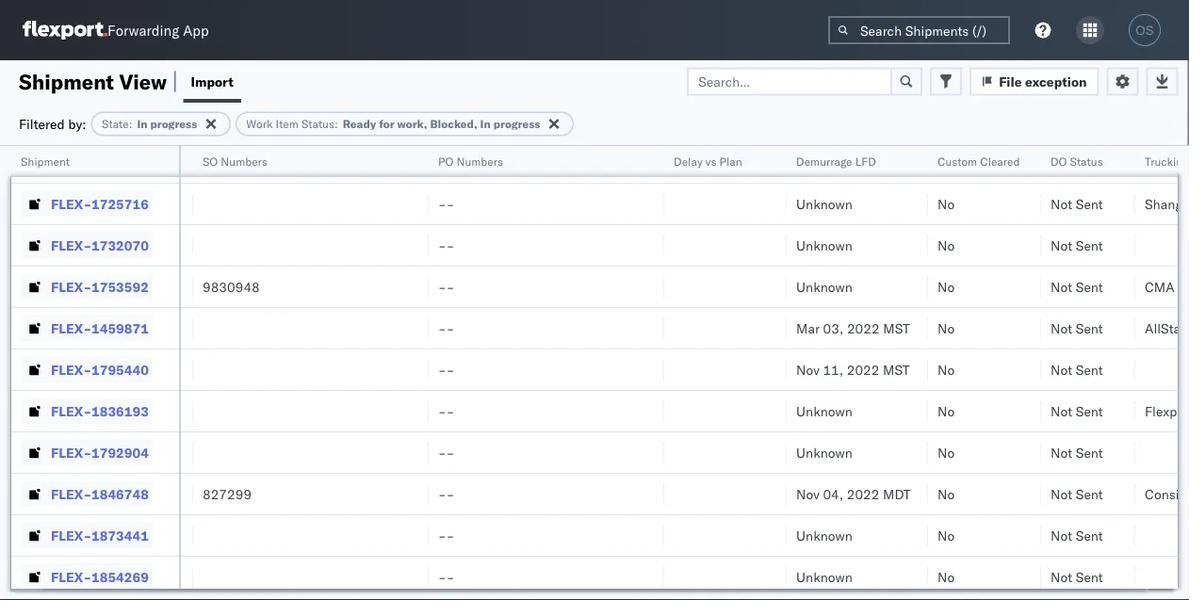 Task type: describe. For each thing, give the bounding box(es) containing it.
flex-1728395 button
[[21, 149, 153, 176]]

4 no from the top
[[938, 278, 955, 295]]

flex- for 1795440
[[51, 361, 91, 378]]

flex- for 1725716
[[51, 196, 91, 212]]

flex-1732070 button
[[21, 232, 153, 259]]

827299
[[203, 486, 252, 502]]

forwarding
[[107, 21, 179, 39]]

nov 11, 2022 mst
[[796, 361, 910, 378]]

flex-1792904 button
[[21, 440, 153, 466]]

demurrage lfd
[[796, 154, 876, 168]]

7 resize handle column header from the left
[[906, 146, 928, 600]]

trucking 
[[1145, 154, 1189, 168]]

04,
[[823, 486, 844, 502]]

6 resize handle column header from the left
[[764, 146, 787, 600]]

1846748
[[91, 486, 149, 502]]

11 sent from the top
[[1076, 569, 1103, 585]]

allstar
[[1145, 320, 1186, 336]]

shipment for shipment view
[[19, 68, 114, 94]]

2022 for 03,
[[847, 320, 880, 336]]

1 not sent from the top
[[1051, 154, 1103, 171]]

exception
[[1025, 73, 1087, 90]]

demurrage lfd button
[[787, 150, 909, 169]]

1854269
[[91, 569, 149, 585]]

lfd
[[855, 154, 876, 168]]

8 not sent from the top
[[1051, 444, 1103, 461]]

flex-1728395
[[51, 154, 149, 171]]

1 in from the left
[[137, 117, 148, 131]]

work,
[[397, 117, 427, 131]]

7 not from the top
[[1051, 403, 1073, 419]]

2 progress from the left
[[494, 117, 540, 131]]

8 not from the top
[[1051, 444, 1073, 461]]

10 not from the top
[[1051, 527, 1073, 544]]

flex-1753592 button
[[21, 274, 153, 300]]

2022 for 04,
[[847, 486, 880, 502]]

flex-1459871 button
[[21, 315, 153, 342]]

item
[[276, 117, 299, 131]]

1753592
[[91, 278, 149, 295]]

1 resize handle column header from the left
[[29, 146, 52, 600]]

flex-1836193 button
[[21, 398, 153, 425]]

5 sent from the top
[[1076, 320, 1103, 336]]

1792904
[[91, 444, 149, 461]]

work item status : ready for work, blocked, in progress
[[246, 117, 540, 131]]

do status
[[1051, 154, 1103, 168]]

mst for nov 11, 2022 mst
[[883, 361, 910, 378]]

flex-1854269 button
[[21, 564, 153, 590]]

consign
[[1145, 486, 1189, 502]]

Search... text field
[[687, 67, 893, 96]]

custom cleared
[[938, 154, 1020, 168]]

flex-1846748 button
[[21, 481, 153, 507]]

flex-1873441 button
[[21, 523, 153, 549]]

1 vertical spatial status
[[1070, 154, 1103, 168]]

po
[[438, 154, 454, 168]]

3 unknown from the top
[[796, 237, 853, 254]]

10 sent from the top
[[1076, 527, 1103, 544]]

11,
[[823, 361, 844, 378]]

flex-1854269
[[51, 569, 149, 585]]

03,
[[823, 320, 844, 336]]

9 not sent from the top
[[1051, 486, 1103, 502]]

for
[[379, 117, 395, 131]]

shipment button
[[11, 150, 160, 169]]

2 sent from the top
[[1076, 196, 1103, 212]]

11 not from the top
[[1051, 569, 1073, 585]]

3 resize handle column header from the left
[[171, 146, 193, 600]]

7 not sent from the top
[[1051, 403, 1103, 419]]

flex-1846748
[[51, 486, 149, 502]]

flex-1459871
[[51, 320, 149, 336]]

11 not sent from the top
[[1051, 569, 1103, 585]]

by:
[[68, 115, 86, 132]]

blocked,
[[430, 117, 477, 131]]

6 unknown from the top
[[796, 444, 853, 461]]

forwarding app
[[107, 21, 209, 39]]

flex- for 1728395
[[51, 154, 91, 171]]

10 not sent from the top
[[1051, 527, 1103, 544]]

1836193
[[91, 403, 149, 419]]

5 no from the top
[[938, 320, 955, 336]]

flex-1753592
[[51, 278, 149, 295]]

mst for mar 03, 2022 mst
[[883, 320, 910, 336]]

flex- for 1836193
[[51, 403, 91, 419]]

5 not from the top
[[1051, 320, 1073, 336]]

2 : from the left
[[335, 117, 338, 131]]

plan
[[720, 154, 742, 168]]

service
[[61, 154, 99, 168]]

so
[[203, 154, 218, 168]]

1 not from the top
[[1051, 154, 1073, 171]]

mdt
[[883, 486, 911, 502]]

flex-1725716
[[51, 196, 149, 212]]

delay vs plan button
[[664, 150, 768, 169]]

view
[[119, 68, 167, 94]]

9830948
[[203, 278, 260, 295]]

1732070
[[91, 237, 149, 254]]

file exception
[[999, 73, 1087, 90]]

4 not sent from the top
[[1051, 278, 1103, 295]]

forwarding app link
[[23, 21, 209, 40]]

1 no from the top
[[938, 154, 955, 171]]

file
[[999, 73, 1022, 90]]

mar 03, 2022 mst
[[796, 320, 910, 336]]

1459871
[[91, 320, 149, 336]]

cleared
[[980, 154, 1020, 168]]

1873441
[[91, 527, 149, 544]]

reference
[[102, 154, 154, 168]]

flex- for 1854269
[[51, 569, 91, 585]]



Task type: vqa. For each thing, say whether or not it's contained in the screenshot.
Flexpor
yes



Task type: locate. For each thing, give the bounding box(es) containing it.
flex- for 1846748
[[51, 486, 91, 502]]

mst up nov 11, 2022 mst
[[883, 320, 910, 336]]

1 sent from the top
[[1076, 154, 1103, 171]]

0 vertical spatial mst
[[883, 320, 910, 336]]

7 no from the top
[[938, 403, 955, 419]]

unknown
[[796, 154, 853, 171], [796, 196, 853, 212], [796, 237, 853, 254], [796, 278, 853, 295], [796, 403, 853, 419], [796, 444, 853, 461], [796, 527, 853, 544], [796, 569, 853, 585]]

2 resize handle column header from the left
[[156, 146, 179, 600]]

os button
[[1123, 8, 1167, 52]]

--
[[61, 154, 78, 171], [438, 154, 455, 171], [61, 196, 78, 212], [438, 196, 455, 212], [61, 237, 78, 254], [438, 237, 455, 254], [438, 278, 455, 295], [61, 320, 78, 336], [438, 320, 455, 336], [61, 361, 78, 378], [438, 361, 455, 378], [61, 403, 78, 419], [438, 403, 455, 419], [61, 444, 78, 461], [438, 444, 455, 461], [438, 486, 455, 502], [61, 527, 78, 544], [438, 527, 455, 544], [61, 569, 78, 585], [438, 569, 455, 585]]

nov 04, 2022 mdt
[[796, 486, 911, 502]]

8 unknown from the top
[[796, 569, 853, 585]]

2 numbers from the left
[[457, 154, 503, 168]]

3 flex- from the top
[[51, 237, 91, 254]]

allstar f
[[1145, 320, 1189, 336]]

flex-1836193
[[51, 403, 149, 419]]

nov for nov 04, 2022 mdt
[[796, 486, 820, 502]]

trucking
[[1145, 154, 1189, 168]]

not sent
[[1051, 154, 1103, 171], [1051, 196, 1103, 212], [1051, 237, 1103, 254], [1051, 278, 1103, 295], [1051, 320, 1103, 336], [1051, 361, 1103, 378], [1051, 403, 1103, 419], [1051, 444, 1103, 461], [1051, 486, 1103, 502], [1051, 527, 1103, 544], [1051, 569, 1103, 585]]

resize handle column header
[[29, 146, 52, 600], [156, 146, 179, 600], [171, 146, 193, 600], [406, 146, 429, 600], [642, 146, 664, 600], [764, 146, 787, 600], [906, 146, 928, 600], [1019, 146, 1041, 600], [1113, 146, 1136, 600]]

state : in progress
[[102, 117, 197, 131]]

flex-
[[51, 154, 91, 171], [51, 196, 91, 212], [51, 237, 91, 254], [51, 278, 91, 295], [51, 320, 91, 336], [51, 361, 91, 378], [51, 403, 91, 419], [51, 444, 91, 461], [51, 486, 91, 502], [51, 527, 91, 544], [51, 569, 91, 585]]

nov left "11,"
[[796, 361, 820, 378]]

nov
[[796, 361, 820, 378], [796, 486, 820, 502]]

shipment down filtered
[[21, 154, 70, 168]]

2022 right 04,
[[847, 486, 880, 502]]

5 unknown from the top
[[796, 403, 853, 419]]

9 not from the top
[[1051, 486, 1073, 502]]

1 horizontal spatial in
[[480, 117, 491, 131]]

so numbers
[[203, 154, 268, 168]]

8 sent from the top
[[1076, 444, 1103, 461]]

filtered by:
[[19, 115, 86, 132]]

mar
[[796, 320, 820, 336]]

state
[[102, 117, 129, 131]]

file exception button
[[970, 67, 1099, 96], [970, 67, 1099, 96]]

9 sent from the top
[[1076, 486, 1103, 502]]

8 flex- from the top
[[51, 444, 91, 461]]

10 no from the top
[[938, 527, 955, 544]]

nov left 04,
[[796, 486, 820, 502]]

custom
[[938, 154, 977, 168]]

do
[[1051, 154, 1067, 168]]

shipment inside button
[[21, 154, 70, 168]]

progress up po numbers
[[494, 117, 540, 131]]

2 unknown from the top
[[796, 196, 853, 212]]

Search Shipments (/) text field
[[828, 16, 1010, 44]]

2 mst from the top
[[883, 361, 910, 378]]

7 unknown from the top
[[796, 527, 853, 544]]

2 flex- from the top
[[51, 196, 91, 212]]

app
[[183, 21, 209, 39]]

os
[[1136, 23, 1154, 37]]

delay vs plan
[[674, 154, 742, 168]]

1 progress from the left
[[150, 117, 197, 131]]

2 no from the top
[[938, 196, 955, 212]]

1 horizontal spatial progress
[[494, 117, 540, 131]]

1 flex- from the top
[[51, 154, 91, 171]]

in right 'state'
[[137, 117, 148, 131]]

po numbers
[[438, 154, 503, 168]]

flex- for 1792904
[[51, 444, 91, 461]]

shipment up by:
[[19, 68, 114, 94]]

flex- for 1753592
[[51, 278, 91, 295]]

6 not sent from the top
[[1051, 361, 1103, 378]]

filtered
[[19, 115, 65, 132]]

6 no from the top
[[938, 361, 955, 378]]

service reference
[[61, 154, 154, 168]]

: left ready
[[335, 117, 338, 131]]

status right do
[[1070, 154, 1103, 168]]

shipment for shipment
[[21, 154, 70, 168]]

no
[[938, 154, 955, 171], [938, 196, 955, 212], [938, 237, 955, 254], [938, 278, 955, 295], [938, 320, 955, 336], [938, 361, 955, 378], [938, 403, 955, 419], [938, 444, 955, 461], [938, 486, 955, 502], [938, 527, 955, 544], [938, 569, 955, 585]]

11 no from the top
[[938, 569, 955, 585]]

flex- for 1732070
[[51, 237, 91, 254]]

flex-1795440 button
[[21, 357, 153, 383]]

2022 for 11,
[[847, 361, 880, 378]]

: up reference at the top
[[129, 117, 132, 131]]

progress down view
[[150, 117, 197, 131]]

flex-1732070
[[51, 237, 149, 254]]

flex-1725716 button
[[21, 191, 153, 217]]

flexpor
[[1145, 403, 1189, 419]]

9 flex- from the top
[[51, 486, 91, 502]]

9 resize handle column header from the left
[[1113, 146, 1136, 600]]

5 resize handle column header from the left
[[642, 146, 664, 600]]

1728395
[[91, 154, 149, 171]]

1 vertical spatial nov
[[796, 486, 820, 502]]

2 not from the top
[[1051, 196, 1073, 212]]

in right blocked,
[[480, 117, 491, 131]]

1 vertical spatial shipment
[[21, 154, 70, 168]]

2022 right "03,"
[[847, 320, 880, 336]]

1 unknown from the top
[[796, 154, 853, 171]]

4 not from the top
[[1051, 278, 1073, 295]]

4 sent from the top
[[1076, 278, 1103, 295]]

6 flex- from the top
[[51, 361, 91, 378]]

4 unknown from the top
[[796, 278, 853, 295]]

0 horizontal spatial in
[[137, 117, 148, 131]]

1 horizontal spatial status
[[1070, 154, 1103, 168]]

delay
[[674, 154, 703, 168]]

1 2022 from the top
[[847, 320, 880, 336]]

2 vertical spatial 2022
[[847, 486, 880, 502]]

1 horizontal spatial :
[[335, 117, 338, 131]]

shipment view
[[19, 68, 167, 94]]

4 resize handle column header from the left
[[406, 146, 429, 600]]

3 sent from the top
[[1076, 237, 1103, 254]]

0 horizontal spatial numbers
[[221, 154, 268, 168]]

0 vertical spatial 2022
[[847, 320, 880, 336]]

1 vertical spatial 2022
[[847, 361, 880, 378]]

1 numbers from the left
[[221, 154, 268, 168]]

flex- for 1459871
[[51, 320, 91, 336]]

9 no from the top
[[938, 486, 955, 502]]

ready
[[343, 117, 376, 131]]

3 not from the top
[[1051, 237, 1073, 254]]

1 vertical spatial mst
[[883, 361, 910, 378]]

f
[[1189, 320, 1189, 336]]

6 not from the top
[[1051, 361, 1073, 378]]

1 mst from the top
[[883, 320, 910, 336]]

10 flex- from the top
[[51, 527, 91, 544]]

-
[[61, 154, 69, 171], [69, 154, 78, 171], [438, 154, 446, 171], [446, 154, 455, 171], [61, 196, 69, 212], [69, 196, 78, 212], [438, 196, 446, 212], [446, 196, 455, 212], [61, 237, 69, 254], [69, 237, 78, 254], [438, 237, 446, 254], [446, 237, 455, 254], [438, 278, 446, 295], [446, 278, 455, 295], [61, 320, 69, 336], [69, 320, 78, 336], [438, 320, 446, 336], [446, 320, 455, 336], [61, 361, 69, 378], [69, 361, 78, 378], [438, 361, 446, 378], [446, 361, 455, 378], [61, 403, 69, 419], [69, 403, 78, 419], [438, 403, 446, 419], [446, 403, 455, 419], [61, 444, 69, 461], [69, 444, 78, 461], [438, 444, 446, 461], [446, 444, 455, 461], [438, 486, 446, 502], [446, 486, 455, 502], [61, 527, 69, 544], [69, 527, 78, 544], [438, 527, 446, 544], [446, 527, 455, 544], [61, 569, 69, 585], [69, 569, 78, 585], [438, 569, 446, 585], [446, 569, 455, 585]]

7 flex- from the top
[[51, 403, 91, 419]]

2 in from the left
[[480, 117, 491, 131]]

mst down mar 03, 2022 mst
[[883, 361, 910, 378]]

3 2022 from the top
[[847, 486, 880, 502]]

import
[[191, 73, 234, 90]]

1725716
[[91, 196, 149, 212]]

4 flex- from the top
[[51, 278, 91, 295]]

6 sent from the top
[[1076, 361, 1103, 378]]

flex- for 1873441
[[51, 527, 91, 544]]

work
[[246, 117, 273, 131]]

demurrage
[[796, 154, 852, 168]]

vs
[[706, 154, 717, 168]]

3 no from the top
[[938, 237, 955, 254]]

0 horizontal spatial progress
[[150, 117, 197, 131]]

shipment
[[19, 68, 114, 94], [21, 154, 70, 168]]

service reference button
[[52, 150, 174, 169]]

1 nov from the top
[[796, 361, 820, 378]]

numbers for so numbers
[[221, 154, 268, 168]]

1795440
[[91, 361, 149, 378]]

2022
[[847, 320, 880, 336], [847, 361, 880, 378], [847, 486, 880, 502]]

8 no from the top
[[938, 444, 955, 461]]

numbers right po on the top left
[[457, 154, 503, 168]]

8 resize handle column header from the left
[[1019, 146, 1041, 600]]

0 horizontal spatial :
[[129, 117, 132, 131]]

5 not sent from the top
[[1051, 320, 1103, 336]]

progress
[[150, 117, 197, 131], [494, 117, 540, 131]]

0 vertical spatial status
[[301, 117, 335, 131]]

2 nov from the top
[[796, 486, 820, 502]]

import button
[[183, 60, 241, 103]]

flexport. image
[[23, 21, 107, 40]]

numbers right so
[[221, 154, 268, 168]]

1 : from the left
[[129, 117, 132, 131]]

0 horizontal spatial status
[[301, 117, 335, 131]]

in
[[137, 117, 148, 131], [480, 117, 491, 131]]

5 flex- from the top
[[51, 320, 91, 336]]

2 2022 from the top
[[847, 361, 880, 378]]

11 flex- from the top
[[51, 569, 91, 585]]

not
[[1051, 154, 1073, 171], [1051, 196, 1073, 212], [1051, 237, 1073, 254], [1051, 278, 1073, 295], [1051, 320, 1073, 336], [1051, 361, 1073, 378], [1051, 403, 1073, 419], [1051, 444, 1073, 461], [1051, 486, 1073, 502], [1051, 527, 1073, 544], [1051, 569, 1073, 585]]

0 vertical spatial nov
[[796, 361, 820, 378]]

3 not sent from the top
[[1051, 237, 1103, 254]]

7 sent from the top
[[1076, 403, 1103, 419]]

2 not sent from the top
[[1051, 196, 1103, 212]]

numbers for po numbers
[[457, 154, 503, 168]]

flex-1792904
[[51, 444, 149, 461]]

status right item
[[301, 117, 335, 131]]

:
[[129, 117, 132, 131], [335, 117, 338, 131]]

status
[[301, 117, 335, 131], [1070, 154, 1103, 168]]

2022 right "11,"
[[847, 361, 880, 378]]

0 vertical spatial shipment
[[19, 68, 114, 94]]

flex-1795440
[[51, 361, 149, 378]]

1 horizontal spatial numbers
[[457, 154, 503, 168]]

mst
[[883, 320, 910, 336], [883, 361, 910, 378]]

nov for nov 11, 2022 mst
[[796, 361, 820, 378]]

flex-1873441
[[51, 527, 149, 544]]



